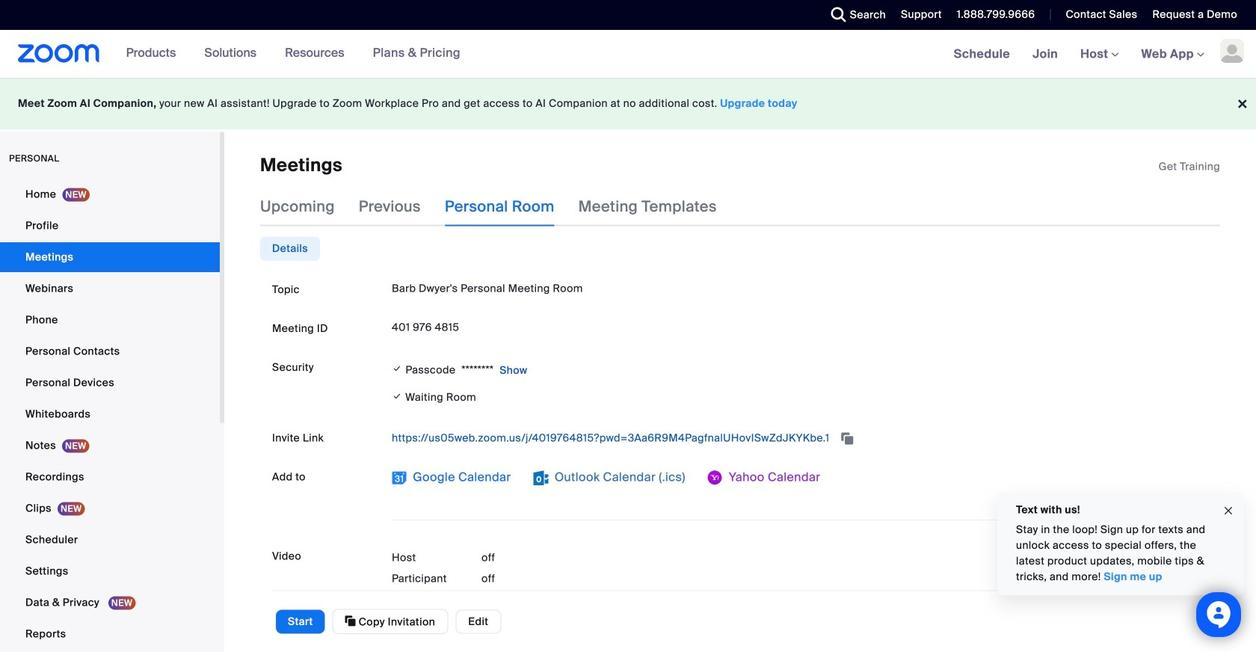 Task type: describe. For each thing, give the bounding box(es) containing it.
product information navigation
[[100, 30, 472, 78]]

personal menu menu
[[0, 180, 220, 651]]

add to google calendar image
[[392, 470, 407, 485]]

tabs of meeting tab list
[[260, 187, 741, 226]]

add to outlook calendar (.ics) image
[[534, 470, 549, 485]]

copy url image
[[840, 434, 855, 444]]

copy image
[[345, 615, 356, 628]]

add to yahoo calendar image
[[708, 470, 723, 485]]



Task type: locate. For each thing, give the bounding box(es) containing it.
1 checked image from the top
[[392, 361, 403, 376]]

2 checked image from the top
[[392, 389, 403, 404]]

meetings navigation
[[943, 30, 1257, 79]]

0 vertical spatial checked image
[[392, 361, 403, 376]]

tab list
[[260, 237, 320, 261]]

banner
[[0, 30, 1257, 79]]

checked image
[[392, 361, 403, 376], [392, 389, 403, 404]]

zoom logo image
[[18, 44, 100, 63]]

profile picture image
[[1221, 39, 1245, 63]]

1 vertical spatial checked image
[[392, 389, 403, 404]]

tab
[[260, 237, 320, 261]]

footer
[[0, 78, 1257, 129]]

application
[[1159, 159, 1221, 174]]

close image
[[1223, 503, 1235, 520]]



Task type: vqa. For each thing, say whether or not it's contained in the screenshot.
Admin Menu menu
no



